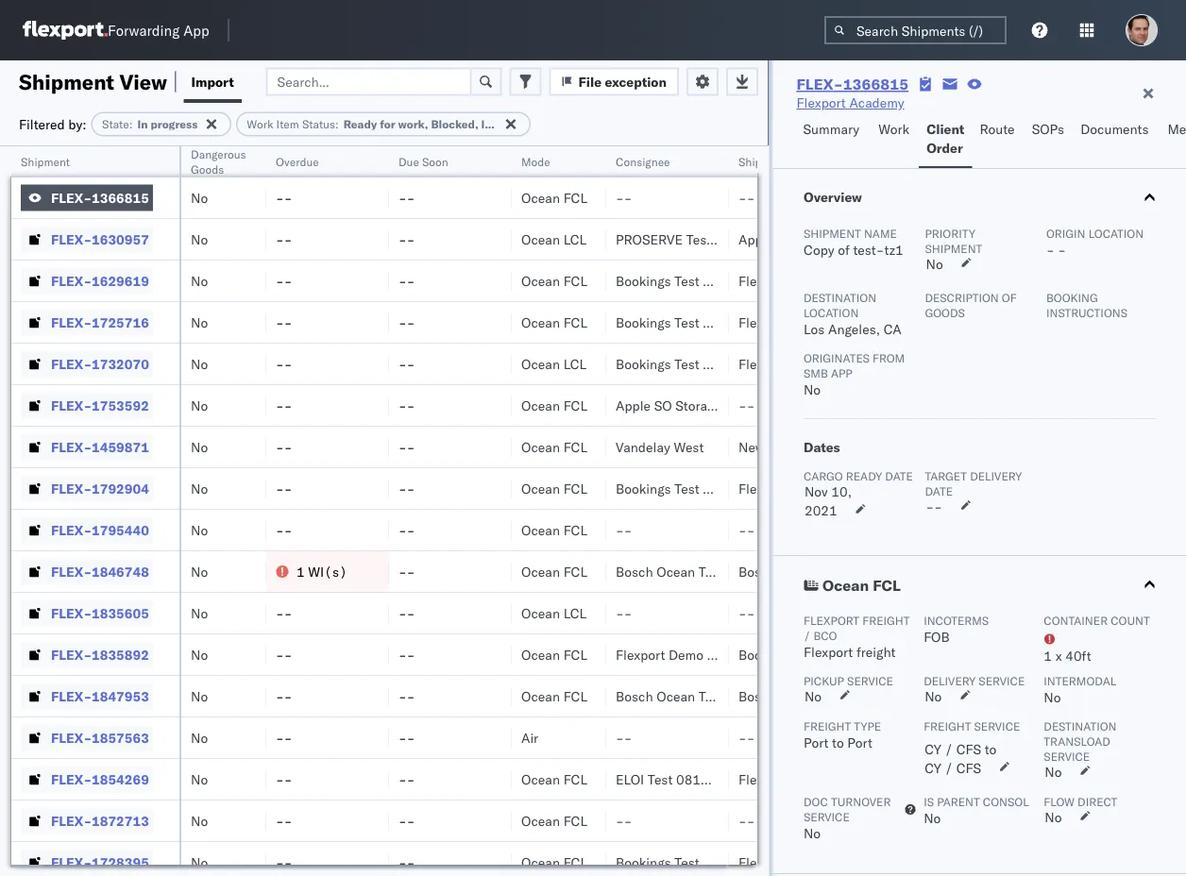 Task type: vqa. For each thing, say whether or not it's contained in the screenshot.
FLEX-1792904 button
yes



Task type: locate. For each thing, give the bounding box(es) containing it.
freight inside 'freight type port to port'
[[803, 719, 851, 733]]

flex- down shipment button
[[51, 189, 92, 206]]

flex-1728395
[[51, 854, 149, 871]]

flex- down flex-1857563 button
[[51, 771, 92, 788]]

flex- down flex-1795440 button
[[51, 563, 92, 580]]

eloi test 081801
[[616, 771, 725, 788]]

bookings for flex-1728395
[[616, 854, 671, 871]]

freight up pickup service
[[856, 644, 895, 661]]

co. up from
[[880, 314, 898, 330]]

pickup service
[[803, 674, 893, 688]]

flexport demo shipper co. for 1732070
[[738, 356, 898, 372]]

1 horizontal spatial 1366815
[[843, 75, 909, 93]]

flex-1732070
[[51, 356, 149, 372]]

0 vertical spatial cy
[[924, 741, 941, 758]]

1 vertical spatial cy
[[924, 760, 941, 777]]

ocean fcl for flex-1872713
[[521, 813, 587, 829]]

of right description
[[1001, 290, 1016, 305]]

originates from smb app no
[[803, 351, 904, 398]]

freight
[[862, 613, 909, 627], [856, 644, 895, 661]]

item
[[276, 117, 299, 131]]

demo for 1854269
[[791, 771, 826, 788]]

shipment for shipment
[[21, 154, 70, 169]]

destination for service
[[1043, 719, 1116, 733]]

ocean fcl
[[521, 189, 587, 206], [521, 272, 587, 289], [521, 314, 587, 330], [521, 397, 587, 414], [521, 439, 587, 455], [521, 480, 587, 497], [521, 522, 587, 538], [521, 563, 587, 580], [822, 576, 900, 595], [521, 646, 587, 663], [521, 688, 587, 704], [521, 771, 587, 788], [521, 813, 587, 829], [521, 854, 587, 871]]

freight up cy / cfs to cy / cfs
[[923, 719, 971, 733]]

/ left the bco
[[803, 628, 810, 643]]

dates
[[803, 439, 840, 456]]

0 horizontal spatial in
[[137, 117, 148, 131]]

cfs
[[956, 741, 981, 758], [956, 760, 981, 777]]

shipper
[[738, 154, 778, 169], [830, 272, 876, 289], [830, 314, 876, 330], [830, 356, 876, 372], [830, 480, 876, 497], [707, 646, 753, 663], [830, 771, 876, 788], [830, 854, 876, 871]]

freight for freight type port to port
[[803, 719, 851, 733]]

bosch
[[616, 563, 653, 580], [738, 563, 776, 580], [616, 688, 653, 704], [738, 688, 776, 704]]

1 vertical spatial shipment
[[21, 154, 70, 169]]

work,
[[398, 117, 428, 131]]

of
[[837, 242, 849, 258], [1001, 290, 1016, 305]]

3 resize handle column header from the left
[[366, 146, 389, 876]]

location
[[1088, 226, 1143, 240], [803, 305, 858, 320]]

location up los
[[803, 305, 858, 320]]

0 vertical spatial location
[[1088, 226, 1143, 240]]

account
[[715, 231, 764, 247]]

1629619
[[92, 272, 149, 289]]

1 cfs from the top
[[956, 741, 981, 758]]

cy down freight service
[[924, 741, 941, 758]]

nov
[[804, 483, 827, 500]]

0 horizontal spatial of
[[837, 242, 849, 258]]

progress down the view
[[151, 117, 198, 131]]

consignee button
[[606, 150, 710, 169]]

incoterms
[[923, 613, 988, 627]]

resize handle column header
[[157, 146, 179, 876], [244, 146, 266, 876], [366, 146, 389, 876], [489, 146, 512, 876], [584, 146, 606, 876], [706, 146, 729, 876]]

0 horizontal spatial port
[[803, 735, 828, 751]]

ocean fcl for flex-1728395
[[521, 854, 587, 871]]

ocean fcl for flex-1792904
[[521, 480, 587, 497]]

date down target
[[924, 484, 952, 498]]

1 progress from the left
[[151, 117, 198, 131]]

of right copy
[[837, 242, 849, 258]]

flex- down flex-1459871 button
[[51, 480, 92, 497]]

/ down freight service
[[944, 741, 952, 758]]

container
[[1043, 613, 1107, 627]]

co. for flex-1792904
[[880, 480, 898, 497]]

shipment for shipment name copy of test-tz1
[[803, 226, 861, 240]]

2 resize handle column header from the left
[[244, 146, 266, 876]]

flex-1835892 button
[[21, 642, 153, 668]]

in right state at the top of the page
[[137, 117, 148, 131]]

work for work item status : ready for work, blocked, in progress
[[247, 117, 273, 131]]

1 left wi(s)
[[297, 563, 305, 580]]

flex- for flex-1630957 'button' on the top of page
[[51, 231, 92, 247]]

cfs down freight service
[[956, 741, 981, 758]]

flex- down flex-1725716 button on the top left
[[51, 356, 92, 372]]

shipper name
[[738, 154, 811, 169]]

0 vertical spatial shipment
[[19, 68, 114, 94]]

fcl for flex-1795440
[[563, 522, 587, 538]]

1 horizontal spatial progress
[[495, 117, 542, 131]]

0 horizontal spatial progress
[[151, 117, 198, 131]]

flex-1630957
[[51, 231, 149, 247]]

bookings for flex-1629619
[[616, 272, 671, 289]]

bookings test consignee for flex-1728395
[[616, 854, 766, 871]]

1 horizontal spatial destination
[[1043, 719, 1116, 733]]

of inside "shipment name copy of test-tz1"
[[837, 242, 849, 258]]

container count
[[1043, 613, 1149, 627]]

1 wi(s)
[[297, 563, 347, 580]]

delivery service
[[923, 674, 1024, 688]]

1 horizontal spatial flex-1366815
[[796, 75, 909, 93]]

flex-1366815 inside button
[[51, 189, 149, 206]]

date inside target delivery date
[[924, 484, 952, 498]]

1 horizontal spatial name
[[863, 226, 896, 240]]

work left item
[[247, 117, 273, 131]]

flex- down 'flex-1753592' button
[[51, 439, 92, 455]]

2 vertical spatial shipment
[[803, 226, 861, 240]]

transload
[[1043, 734, 1110, 748]]

fcl for flex-1792904
[[563, 480, 587, 497]]

1 vertical spatial of
[[1001, 290, 1016, 305]]

description
[[924, 290, 998, 305]]

due
[[398, 154, 419, 169]]

doc turnover service
[[803, 795, 890, 824]]

work inside button
[[878, 121, 909, 137]]

/ inside the flexport freight / bco flexport freight
[[803, 628, 810, 643]]

service down doc
[[803, 810, 849, 824]]

: left ready
[[335, 117, 339, 131]]

ocean fcl for flex-1629619
[[521, 272, 587, 289]]

ocean for 1854269
[[521, 771, 560, 788]]

co. down turnover
[[880, 854, 898, 871]]

apple
[[616, 397, 651, 414]]

1 vertical spatial location
[[803, 305, 858, 320]]

2 lcl from the top
[[563, 356, 587, 372]]

2 vertical spatial ocean lcl
[[521, 605, 587, 621]]

2 ocean lcl from the top
[[521, 356, 587, 372]]

work for work
[[878, 121, 909, 137]]

date right ready
[[885, 469, 913, 483]]

1366815 up '1630957'
[[92, 189, 149, 206]]

progress up 'mode'
[[495, 117, 542, 131]]

0 vertical spatial lcl
[[563, 231, 587, 247]]

0 horizontal spatial to
[[831, 735, 843, 751]]

0 horizontal spatial flex-1366815
[[51, 189, 149, 206]]

1 horizontal spatial port
[[847, 735, 872, 751]]

0 vertical spatial freight
[[862, 613, 909, 627]]

081801
[[676, 771, 725, 788]]

ocean for 1795440
[[521, 522, 560, 538]]

0 vertical spatial date
[[885, 469, 913, 483]]

/
[[803, 628, 810, 643], [944, 741, 952, 758], [944, 760, 952, 777]]

6 resize handle column header from the left
[[706, 146, 729, 876]]

blocked,
[[431, 117, 478, 131]]

service inside destination transload service
[[1043, 749, 1089, 763]]

co. down ca at the right top of page
[[880, 356, 898, 372]]

flex-1630957 button
[[21, 226, 153, 253]]

consignee down 081801
[[703, 854, 766, 871]]

shipper for flex-1725716
[[830, 314, 876, 330]]

location right origin
[[1088, 226, 1143, 240]]

ocean lcl for --
[[521, 605, 587, 621]]

flexport
[[796, 94, 846, 111], [738, 272, 788, 289], [738, 314, 788, 330], [738, 356, 788, 372], [738, 480, 788, 497], [803, 613, 859, 627], [803, 644, 852, 661], [616, 646, 665, 663], [738, 771, 788, 788], [738, 854, 788, 871]]

/ up parent
[[944, 760, 952, 777]]

status
[[302, 117, 335, 131]]

0 vertical spatial 1
[[297, 563, 305, 580]]

work down academy
[[878, 121, 909, 137]]

flex- down flex-1366815 button
[[51, 231, 92, 247]]

client order button
[[919, 112, 972, 168]]

of inside the description of goods
[[1001, 290, 1016, 305]]

destination transload service
[[1043, 719, 1116, 763]]

1366815 up academy
[[843, 75, 909, 93]]

flex-1872713 button
[[21, 808, 153, 834]]

name inside button
[[781, 154, 811, 169]]

shipment name copy of test-tz1
[[803, 226, 903, 258]]

flex-1753592 button
[[21, 392, 153, 419]]

ocean fcl for flex-1366815
[[521, 189, 587, 206]]

to for cfs
[[984, 741, 996, 758]]

0 vertical spatial ocean lcl
[[521, 231, 587, 247]]

0 horizontal spatial destination
[[803, 290, 876, 305]]

dangerous goods
[[191, 147, 246, 176]]

flexport demo shipper co.
[[738, 272, 898, 289], [738, 314, 898, 330], [738, 356, 898, 372], [738, 480, 898, 497], [616, 646, 775, 663], [738, 771, 898, 788], [738, 854, 898, 871]]

shipment up copy
[[803, 226, 861, 240]]

in right the blocked,
[[481, 117, 492, 131]]

service up type
[[847, 674, 893, 688]]

flex-1366815 up the flexport academy
[[796, 75, 909, 93]]

consignee down account
[[703, 272, 766, 289]]

flexport. image
[[23, 21, 108, 40]]

2021
[[804, 502, 837, 519]]

1 vertical spatial 1
[[1043, 648, 1051, 664]]

1 vertical spatial lcl
[[563, 356, 587, 372]]

1 vertical spatial date
[[924, 484, 952, 498]]

fcl for flex-1753592
[[563, 397, 587, 414]]

demo for 1728395
[[791, 854, 826, 871]]

app down originates
[[830, 366, 852, 380]]

shipment
[[924, 241, 982, 255]]

flex- down flex-1835892 button
[[51, 688, 92, 704]]

freight left type
[[803, 719, 851, 733]]

flex- down flex-1629619 button
[[51, 314, 92, 330]]

name up test-
[[863, 226, 896, 240]]

cfs up parent
[[956, 760, 981, 777]]

destination location los angeles, ca
[[803, 290, 901, 338]]

1 resize handle column header from the left
[[157, 146, 179, 876]]

so
[[654, 397, 672, 414]]

flex- down flex-1630957 'button' on the top of page
[[51, 272, 92, 289]]

ocean for 1629619
[[521, 272, 560, 289]]

service down transload
[[1043, 749, 1089, 763]]

flex-1629619
[[51, 272, 149, 289]]

1 horizontal spatial date
[[924, 484, 952, 498]]

ocean for 1630957
[[521, 231, 560, 247]]

0 vertical spatial destination
[[803, 290, 876, 305]]

demo for 1732070
[[791, 356, 826, 372]]

co. for flex-1854269
[[880, 771, 898, 788]]

shipment
[[19, 68, 114, 94], [21, 154, 70, 169], [803, 226, 861, 240]]

(do
[[724, 397, 752, 414]]

delivery
[[969, 469, 1021, 483]]

delivery
[[923, 674, 975, 688]]

2 port from the left
[[847, 735, 872, 751]]

intermodal
[[1043, 674, 1116, 688]]

shipment inside "shipment name copy of test-tz1"
[[803, 226, 861, 240]]

1 horizontal spatial work
[[878, 121, 909, 137]]

1 horizontal spatial :
[[335, 117, 339, 131]]

0 horizontal spatial name
[[781, 154, 811, 169]]

location inside 'origin location - -'
[[1088, 226, 1143, 240]]

ocean for 1792904
[[521, 480, 560, 497]]

port down type
[[847, 735, 872, 751]]

0 vertical spatial /
[[803, 628, 810, 643]]

freight left incoterms
[[862, 613, 909, 627]]

name
[[781, 154, 811, 169], [863, 226, 896, 240]]

ocean for 1846748
[[521, 563, 560, 580]]

1 vertical spatial 1366815
[[92, 189, 149, 206]]

1 horizontal spatial app
[[830, 366, 852, 380]]

name down summary
[[781, 154, 811, 169]]

overdue
[[276, 154, 319, 169]]

3 lcl from the top
[[563, 605, 587, 621]]

2 progress from the left
[[495, 117, 542, 131]]

: down the view
[[129, 117, 133, 131]]

1 horizontal spatial in
[[481, 117, 492, 131]]

0 horizontal spatial app
[[183, 21, 209, 39]]

co. down tz1
[[880, 272, 898, 289]]

1 horizontal spatial 1
[[1043, 648, 1051, 664]]

consignee for flex-1629619
[[703, 272, 766, 289]]

to down the service
[[984, 741, 996, 758]]

flex- down flex-1732070 'button'
[[51, 397, 92, 414]]

flex-1847953
[[51, 688, 149, 704]]

1 in from the left
[[137, 117, 148, 131]]

cy up is
[[924, 760, 941, 777]]

ocean fcl for flex-1459871
[[521, 439, 587, 455]]

1 vertical spatial ocean lcl
[[521, 356, 587, 372]]

me button
[[1160, 112, 1186, 168]]

1 vertical spatial name
[[863, 226, 896, 240]]

--
[[276, 189, 292, 206], [398, 189, 415, 206], [616, 189, 632, 206], [738, 189, 755, 206], [276, 231, 292, 247], [398, 231, 415, 247], [276, 272, 292, 289], [398, 272, 415, 289], [276, 314, 292, 330], [398, 314, 415, 330], [276, 356, 292, 372], [398, 356, 415, 372], [276, 397, 292, 414], [398, 397, 415, 414], [738, 397, 755, 414], [276, 439, 292, 455], [398, 439, 415, 455], [276, 480, 292, 497], [398, 480, 415, 497], [925, 499, 942, 515], [276, 522, 292, 538], [398, 522, 415, 538], [616, 522, 632, 538], [738, 522, 755, 538], [398, 563, 415, 580], [276, 605, 292, 621], [398, 605, 415, 621], [616, 605, 632, 621], [738, 605, 755, 621], [276, 646, 292, 663], [398, 646, 415, 663], [276, 688, 292, 704], [398, 688, 415, 704], [276, 729, 292, 746], [398, 729, 415, 746], [616, 729, 632, 746], [738, 729, 755, 746], [276, 771, 292, 788], [398, 771, 415, 788], [276, 813, 292, 829], [398, 813, 415, 829], [616, 813, 632, 829], [738, 813, 755, 829], [276, 854, 292, 871], [398, 854, 415, 871]]

1 horizontal spatial of
[[1001, 290, 1016, 305]]

app
[[183, 21, 209, 39], [830, 366, 852, 380]]

1
[[297, 563, 305, 580], [1043, 648, 1051, 664]]

destination
[[803, 290, 876, 305], [1043, 719, 1116, 733]]

co. for flex-1732070
[[880, 356, 898, 372]]

co. right the 10,
[[880, 480, 898, 497]]

consignee inside button
[[616, 154, 670, 169]]

1 vertical spatial freight
[[856, 644, 895, 661]]

co. up turnover
[[880, 771, 898, 788]]

flex- down the flex-1835605 button
[[51, 646, 92, 663]]

1 vertical spatial destination
[[1043, 719, 1116, 733]]

destination up transload
[[1043, 719, 1116, 733]]

1 vertical spatial flex-1366815
[[51, 189, 149, 206]]

target delivery date
[[924, 469, 1021, 498]]

consignee up the proserve
[[616, 154, 670, 169]]

fcl for flex-1854269
[[563, 771, 587, 788]]

1 port from the left
[[803, 735, 828, 751]]

4 resize handle column header from the left
[[489, 146, 512, 876]]

ocean for 1732070
[[521, 356, 560, 372]]

ocean inside button
[[822, 576, 868, 595]]

Search Shipments (/) text field
[[824, 16, 1007, 44]]

1 horizontal spatial location
[[1088, 226, 1143, 240]]

app right forwarding
[[183, 21, 209, 39]]

0 horizontal spatial 1366815
[[92, 189, 149, 206]]

no inside intermodal no
[[1043, 689, 1060, 706]]

consignee for flex-1725716
[[703, 314, 766, 330]]

5 resize handle column header from the left
[[584, 146, 606, 876]]

1 horizontal spatial freight
[[923, 719, 971, 733]]

0 vertical spatial flex-1366815
[[796, 75, 909, 93]]

is parent consol no
[[923, 795, 1029, 827]]

port up doc
[[803, 735, 828, 751]]

1 left 'x'
[[1043, 648, 1051, 664]]

flex- down flex-1792904 button
[[51, 522, 92, 538]]

shipment inside shipment button
[[21, 154, 70, 169]]

1 vertical spatial app
[[830, 366, 852, 380]]

name inside "shipment name copy of test-tz1"
[[863, 226, 896, 240]]

0 vertical spatial 1366815
[[843, 75, 909, 93]]

0 horizontal spatial 1
[[297, 563, 305, 580]]

flex- for flex-1835892 button
[[51, 646, 92, 663]]

ready
[[343, 117, 377, 131]]

co. for flex-1725716
[[880, 314, 898, 330]]

destination inside destination location los angeles, ca
[[803, 290, 876, 305]]

1 freight from the left
[[803, 719, 851, 733]]

ocean fcl for flex-1795440
[[521, 522, 587, 538]]

0 horizontal spatial location
[[803, 305, 858, 320]]

bosch ocean test
[[616, 563, 724, 580], [738, 563, 846, 580], [616, 688, 724, 704], [738, 688, 846, 704]]

academy
[[849, 94, 904, 111]]

to inside 'freight type port to port'
[[831, 735, 843, 751]]

shipment down filtered at the top
[[21, 154, 70, 169]]

flex- down flex-1847953 button
[[51, 729, 92, 746]]

lcl for -
[[563, 605, 587, 621]]

1 vertical spatial cfs
[[956, 760, 981, 777]]

service up the service
[[978, 674, 1024, 688]]

2 vertical spatial lcl
[[563, 605, 587, 621]]

ocean for 1725716
[[521, 314, 560, 330]]

goods
[[191, 162, 224, 176]]

progress
[[151, 117, 198, 131], [495, 117, 542, 131]]

co. for flex-1728395
[[880, 854, 898, 871]]

service
[[847, 674, 893, 688], [978, 674, 1024, 688], [1043, 749, 1089, 763], [803, 810, 849, 824]]

ocean lcl for proserve test account
[[521, 231, 587, 247]]

1 cy from the top
[[924, 741, 941, 758]]

bookings test consignee for flex-1725716
[[616, 314, 766, 330]]

bookings for flex-1792904
[[616, 480, 671, 497]]

0 horizontal spatial :
[[129, 117, 133, 131]]

location inside destination location los angeles, ca
[[803, 305, 858, 320]]

1 ocean lcl from the top
[[521, 231, 587, 247]]

1 lcl from the top
[[563, 231, 587, 247]]

shipment up by:
[[19, 68, 114, 94]]

shipper for flex-1854269
[[830, 771, 876, 788]]

shipper for flex-1732070
[[830, 356, 876, 372]]

consignee up (do
[[703, 356, 766, 372]]

1 for 1 wi(s)
[[297, 563, 305, 580]]

1 vertical spatial /
[[944, 741, 952, 758]]

me
[[1168, 121, 1186, 137]]

to down pickup service
[[831, 735, 843, 751]]

target
[[924, 469, 966, 483]]

3 ocean lcl from the top
[[521, 605, 587, 621]]

vandelay west
[[616, 439, 704, 455]]

destination up angeles,
[[803, 290, 876, 305]]

flex- for the flex-1835605 button
[[51, 605, 92, 621]]

flex- down flex-1854269 button
[[51, 813, 92, 829]]

bookings for flex-1732070
[[616, 356, 671, 372]]

0 vertical spatial app
[[183, 21, 209, 39]]

1 x 40ft
[[1043, 648, 1091, 664]]

0 vertical spatial of
[[837, 242, 849, 258]]

demo
[[791, 272, 826, 289], [791, 314, 826, 330], [791, 356, 826, 372], [791, 480, 826, 497], [669, 646, 704, 663], [791, 771, 826, 788], [791, 854, 826, 871]]

to
[[831, 735, 843, 751], [984, 741, 996, 758]]

0 vertical spatial cfs
[[956, 741, 981, 758]]

flex- for flex-1725716 button on the top left
[[51, 314, 92, 330]]

0 horizontal spatial freight
[[803, 719, 851, 733]]

flex-1792904
[[51, 480, 149, 497]]

type
[[853, 719, 881, 733]]

flex- down flex-1872713 button on the bottom left of the page
[[51, 854, 92, 871]]

flex- for flex-1872713 button on the bottom left of the page
[[51, 813, 92, 829]]

consignee left los
[[703, 314, 766, 330]]

1 horizontal spatial to
[[984, 741, 996, 758]]

fcl for flex-1725716
[[563, 314, 587, 330]]

2 freight from the left
[[923, 719, 971, 733]]

0 horizontal spatial date
[[885, 469, 913, 483]]

shipper for flex-1629619
[[830, 272, 876, 289]]

fcl for flex-1459871
[[563, 439, 587, 455]]

consignee down new
[[703, 480, 766, 497]]

flex- inside 'button'
[[51, 854, 92, 871]]

1 : from the left
[[129, 117, 133, 131]]

flex- for flex-1847953 button
[[51, 688, 92, 704]]

ocean lcl
[[521, 231, 587, 247], [521, 356, 587, 372], [521, 605, 587, 621]]

consignee up pickup service
[[826, 646, 889, 663]]

proserve test account
[[616, 231, 764, 247]]

0 horizontal spatial work
[[247, 117, 273, 131]]

consignee for flex-1728395
[[703, 854, 766, 871]]

flex- down flex-1846748 button
[[51, 605, 92, 621]]

freight type port to port
[[803, 719, 881, 751]]

priority
[[924, 226, 975, 240]]

flex-1366815 down shipment button
[[51, 189, 149, 206]]

0 vertical spatial name
[[781, 154, 811, 169]]

co.
[[880, 272, 898, 289], [880, 314, 898, 330], [880, 356, 898, 372], [880, 480, 898, 497], [757, 646, 775, 663], [880, 771, 898, 788], [880, 854, 898, 871]]

to inside cy / cfs to cy / cfs
[[984, 741, 996, 758]]



Task type: describe. For each thing, give the bounding box(es) containing it.
lcl for bookings
[[563, 356, 587, 372]]

file
[[578, 73, 602, 90]]

flow direct
[[1043, 795, 1117, 809]]

flex- for flex-1366815 button
[[51, 189, 92, 206]]

flexport demo shipper co. for 1728395
[[738, 854, 898, 871]]

dangerous goods button
[[181, 143, 259, 177]]

wi(s)
[[308, 563, 347, 580]]

shipper inside button
[[738, 154, 778, 169]]

1630957
[[92, 231, 149, 247]]

no inside "is parent consol no"
[[923, 810, 940, 827]]

bookings test consignee for flex-1792904
[[616, 480, 766, 497]]

overview button
[[773, 169, 1186, 226]]

incoterms fob
[[923, 613, 988, 645]]

co. left the flexport freight / bco flexport freight
[[757, 646, 775, 663]]

demo for 1629619
[[791, 272, 826, 289]]

bookings for flex-1725716
[[616, 314, 671, 330]]

ocean for 1872713
[[521, 813, 560, 829]]

ocean for 1753592
[[521, 397, 560, 414]]

flex-1872713
[[51, 813, 149, 829]]

co. for flex-1629619
[[880, 272, 898, 289]]

flex-1795440 button
[[21, 517, 153, 543]]

ocean for 1366815
[[521, 189, 560, 206]]

fcl for flex-1847953
[[563, 688, 587, 704]]

direct
[[1077, 795, 1117, 809]]

soon
[[422, 154, 448, 169]]

consignee for flex-1732070
[[703, 356, 766, 372]]

flex-1629619 button
[[21, 268, 153, 294]]

route button
[[972, 112, 1024, 168]]

resize handle column header for shipment
[[157, 146, 179, 876]]

state : in progress
[[102, 117, 198, 131]]

1835605
[[92, 605, 149, 621]]

flex-1728395 button
[[21, 849, 153, 876]]

fcl for flex-1846748
[[563, 563, 587, 580]]

count
[[1110, 613, 1149, 627]]

flex- for flex-1795440 button
[[51, 522, 92, 538]]

flexport freight / bco flexport freight
[[803, 613, 909, 661]]

bookings test consignee for flex-1629619
[[616, 272, 766, 289]]

location for -
[[1088, 226, 1143, 240]]

new
[[738, 439, 765, 455]]

ocean fcl for flex-1847953
[[521, 688, 587, 704]]

fcl for flex-1728395
[[563, 854, 587, 871]]

by:
[[68, 116, 86, 132]]

not
[[755, 397, 782, 414]]

fob
[[923, 629, 949, 645]]

flex- for flex-1728395 'button' at left bottom
[[51, 854, 92, 871]]

shipper for flex-1792904
[[830, 480, 876, 497]]

pickup
[[803, 674, 844, 688]]

vandelay
[[616, 439, 670, 455]]

ocean fcl inside ocean fcl button
[[822, 576, 900, 595]]

work button
[[871, 112, 919, 168]]

origin location - -
[[1046, 226, 1143, 258]]

name for shipper name
[[781, 154, 811, 169]]

cargo
[[803, 469, 842, 483]]

filtered
[[19, 116, 65, 132]]

app inside the originates from smb app no
[[830, 366, 852, 380]]

resize handle column header for mode
[[584, 146, 606, 876]]

flex-1854269 button
[[21, 766, 153, 793]]

resize handle column header for dangerous goods
[[244, 146, 266, 876]]

ocean fcl for flex-1846748
[[521, 563, 587, 580]]

exception
[[605, 73, 667, 90]]

originates
[[803, 351, 869, 365]]

bco
[[813, 628, 837, 643]]

flexport demo shipper co. for 1725716
[[738, 314, 898, 330]]

Search... text field
[[266, 68, 472, 96]]

los
[[803, 321, 824, 338]]

to for port
[[831, 735, 843, 751]]

flex-1366815 link
[[796, 75, 909, 93]]

ocean for 1847953
[[521, 688, 560, 704]]

flex- for flex-1629619 button
[[51, 272, 92, 289]]

flow
[[1043, 795, 1074, 809]]

ocean for 1728395
[[521, 854, 560, 871]]

1732070
[[92, 356, 149, 372]]

fcl for flex-1366815
[[563, 189, 587, 206]]

fcl for flex-1629619
[[563, 272, 587, 289]]

flexport demo shipper co. for 1792904
[[738, 480, 898, 497]]

west
[[674, 439, 704, 455]]

flex- for 'flex-1753592' button
[[51, 397, 92, 414]]

no inside the originates from smb app no
[[803, 381, 820, 398]]

1872713
[[92, 813, 149, 829]]

1854269
[[92, 771, 149, 788]]

ocean lcl for bookings test consignee
[[521, 356, 587, 372]]

flex-1835605 button
[[21, 600, 153, 627]]

fcl inside button
[[872, 576, 900, 595]]

demo for 1792904
[[791, 480, 826, 497]]

flex-1459871
[[51, 439, 149, 455]]

flexport demo shipper co. for 1629619
[[738, 272, 898, 289]]

cargo ready date
[[803, 469, 913, 483]]

forwarding
[[108, 21, 180, 39]]

1728395
[[92, 854, 149, 871]]

flex-1835605
[[51, 605, 149, 621]]

appcore supply ltd
[[738, 231, 858, 247]]

apple so storage (do not use)
[[616, 397, 819, 414]]

fcl for flex-1872713
[[563, 813, 587, 829]]

nov 10, 2021
[[804, 483, 851, 519]]

2 cfs from the top
[[956, 760, 981, 777]]

intermodal no
[[1043, 674, 1116, 706]]

date for nov 10, 2021
[[885, 469, 913, 483]]

flexport academy
[[796, 94, 904, 111]]

flex- for flex-1854269 button
[[51, 771, 92, 788]]

flex-1732070 button
[[21, 351, 153, 377]]

fcl for flex-1835892
[[563, 646, 587, 663]]

summary
[[803, 121, 859, 137]]

angeles,
[[828, 321, 880, 338]]

supply
[[795, 231, 836, 247]]

2 cy from the top
[[924, 760, 941, 777]]

2 vertical spatial /
[[944, 760, 952, 777]]

flex-1725716 button
[[21, 309, 153, 336]]

ocean for 1459871
[[521, 439, 560, 455]]

flex-1854269
[[51, 771, 149, 788]]

tz1
[[884, 242, 903, 258]]

mode button
[[512, 150, 587, 169]]

view
[[119, 68, 167, 94]]

shipper for flex-1728395
[[830, 854, 876, 871]]

flex-1795440
[[51, 522, 149, 538]]

ltd
[[839, 231, 858, 247]]

import
[[191, 73, 234, 90]]

flex- up the flexport academy
[[796, 75, 843, 93]]

flexport demo shipper co. for 1854269
[[738, 771, 898, 788]]

consol
[[982, 795, 1029, 809]]

flex- for flex-1459871 button
[[51, 439, 92, 455]]

due soon
[[398, 154, 448, 169]]

lcl for proserve
[[563, 231, 587, 247]]

x
[[1055, 648, 1061, 664]]

mode
[[521, 154, 550, 169]]

1366815 inside button
[[92, 189, 149, 206]]

demo for 1725716
[[791, 314, 826, 330]]

ocean fcl for flex-1835892
[[521, 646, 587, 663]]

description of goods
[[924, 290, 1016, 320]]

documents
[[1080, 121, 1149, 137]]

ocean fcl for flex-1753592
[[521, 397, 587, 414]]

date for --
[[924, 484, 952, 498]]

test-
[[853, 242, 884, 258]]

shipment view
[[19, 68, 167, 94]]

1 for 1 x 40ft
[[1043, 648, 1051, 664]]

name for shipment name copy of test-tz1
[[863, 226, 896, 240]]

resize handle column header for consignee
[[706, 146, 729, 876]]

2 : from the left
[[335, 117, 339, 131]]

use)
[[785, 397, 819, 414]]

shipment for shipment view
[[19, 68, 114, 94]]

1846748
[[92, 563, 149, 580]]

ocean for 1835605
[[521, 605, 560, 621]]

1857563
[[92, 729, 149, 746]]

freight for freight service
[[923, 719, 971, 733]]

flex- for flex-1846748 button
[[51, 563, 92, 580]]

ocean fcl for flex-1725716
[[521, 314, 587, 330]]

entity
[[797, 439, 832, 455]]

destination for los
[[803, 290, 876, 305]]

2 in from the left
[[481, 117, 492, 131]]

service inside doc turnover service
[[803, 810, 849, 824]]

flex- for flex-1732070 'button'
[[51, 356, 92, 372]]

1753592
[[92, 397, 149, 414]]

is
[[923, 795, 933, 809]]

flex- for flex-1857563 button
[[51, 729, 92, 746]]



